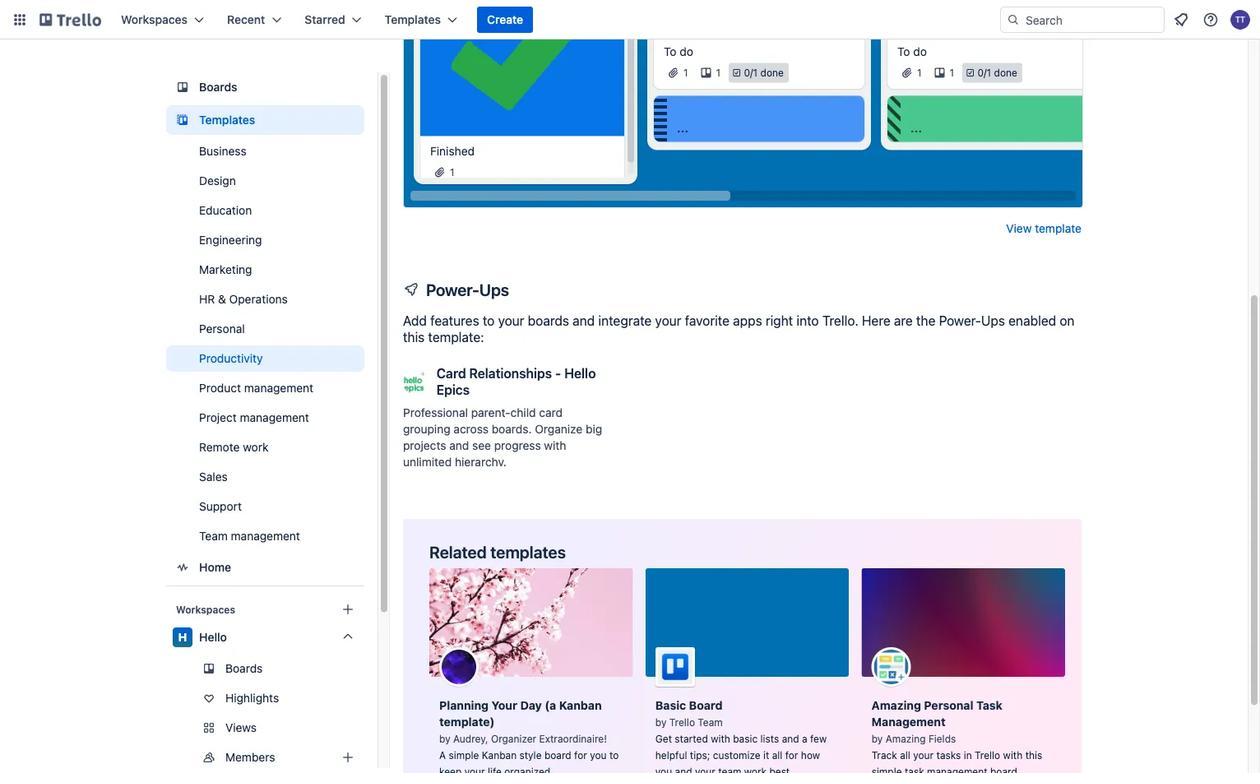 Task type: locate. For each thing, give the bounding box(es) containing it.
0 vertical spatial team
[[199, 529, 228, 543]]

you inside basic board by trello team get started with basic lists and a few helpful tips; customize it all for how you and your team work best.
[[656, 766, 672, 773]]

team
[[199, 529, 228, 543], [698, 717, 723, 729]]

for up best.
[[785, 750, 798, 761]]

simple down the track
[[872, 766, 902, 773]]

and down 'across'
[[449, 439, 469, 453]]

to inside add features to your boards and integrate your favorite apps right into trello. here are the power-ups enabled on this template:
[[483, 313, 495, 329]]

0 vertical spatial you
[[590, 750, 607, 761]]

project management link
[[166, 405, 364, 431]]

0 vertical spatial with
[[544, 439, 566, 453]]

2 horizontal spatial by
[[872, 733, 883, 745]]

for inside basic board by trello team get started with basic lists and a few helpful tips; customize it all for how you and your team work best.
[[785, 750, 798, 761]]

template)
[[439, 716, 495, 729]]

relationships
[[469, 366, 552, 382]]

(a
[[545, 699, 556, 713]]

team inside basic board by trello team get started with basic lists and a few helpful tips; customize it all for how you and your team work best.
[[698, 717, 723, 729]]

all
[[772, 750, 783, 761], [900, 750, 911, 761]]

1 horizontal spatial you
[[656, 766, 672, 773]]

trello right in
[[975, 750, 1001, 761]]

with inside amazing personal task management by amazing fields track all your tasks in trello with this simple task management board.
[[1003, 750, 1023, 761]]

life
[[488, 766, 502, 773]]

0 horizontal spatial for
[[574, 750, 587, 761]]

this right in
[[1026, 750, 1043, 761]]

projects
[[403, 439, 446, 453]]

few
[[810, 733, 827, 745]]

0 vertical spatial power-
[[426, 280, 479, 299]]

trello inside basic board by trello team get started with basic lists and a few helpful tips; customize it all for how you and your team work best.
[[670, 717, 695, 729]]

1 vertical spatial amazing
[[886, 733, 926, 745]]

templates up business
[[199, 113, 255, 127]]

this down add
[[403, 330, 425, 346]]

personal down &
[[199, 322, 245, 336]]

templates button
[[375, 7, 467, 33]]

by up get
[[656, 717, 667, 729]]

1 horizontal spatial to
[[610, 750, 619, 761]]

your down tips;
[[695, 766, 716, 773]]

in
[[964, 750, 972, 761]]

see
[[472, 439, 491, 453]]

1 vertical spatial hello
[[199, 631, 227, 644]]

1 horizontal spatial templates
[[385, 13, 441, 26]]

1 vertical spatial personal
[[924, 699, 974, 713]]

hello inside "card relationships - hello epics"
[[564, 366, 596, 382]]

1 vertical spatial to
[[610, 750, 619, 761]]

amazing fields image
[[872, 648, 911, 687]]

1 horizontal spatial ups
[[982, 313, 1005, 329]]

0 horizontal spatial with
[[544, 439, 566, 453]]

2 boards link from the top
[[166, 656, 364, 682]]

ups left "enabled"
[[982, 313, 1005, 329]]

-
[[555, 366, 561, 382]]

amazing up the management at bottom
[[872, 699, 921, 713]]

your left favorite
[[655, 313, 682, 329]]

lists
[[761, 733, 779, 745]]

0 horizontal spatial team
[[199, 529, 228, 543]]

0 horizontal spatial trello
[[670, 717, 695, 729]]

boards right board "icon"
[[199, 80, 237, 94]]

work inside remote work link
[[243, 441, 269, 454]]

management down product management link
[[240, 411, 309, 425]]

all up task
[[900, 750, 911, 761]]

1 for from the left
[[574, 750, 587, 761]]

0 horizontal spatial all
[[772, 750, 783, 761]]

0 horizontal spatial kanban
[[482, 750, 517, 761]]

personal link
[[166, 316, 364, 342]]

to inside planning your day (a kanban template) by audrey, organizer extraordinaire! a simple kanban style board for you to keep your life organized.
[[610, 750, 619, 761]]

ups
[[479, 280, 509, 299], [982, 313, 1005, 329]]

1 vertical spatial work
[[744, 766, 767, 773]]

to right features
[[483, 313, 495, 329]]

add features to your boards and integrate your favorite apps right into trello. here are the power-ups enabled on this template:
[[403, 313, 1075, 346]]

simple down audrey,
[[449, 750, 479, 761]]

by up the track
[[872, 733, 883, 745]]

grouping
[[403, 423, 451, 436]]

hr & operations
[[199, 292, 288, 306]]

templates right starred popup button
[[385, 13, 441, 26]]

1 horizontal spatial this
[[1026, 750, 1043, 761]]

forward image
[[361, 748, 381, 768]]

1 horizontal spatial for
[[785, 750, 798, 761]]

0 vertical spatial trello
[[670, 717, 695, 729]]

1 vertical spatial you
[[656, 766, 672, 773]]

2 vertical spatial with
[[1003, 750, 1023, 761]]

you down extraordinaire!
[[590, 750, 607, 761]]

personal up fields
[[924, 699, 974, 713]]

engineering link
[[166, 227, 364, 253]]

1 horizontal spatial personal
[[924, 699, 974, 713]]

1 vertical spatial power-
[[939, 313, 982, 329]]

0 horizontal spatial to
[[483, 313, 495, 329]]

management for project management
[[240, 411, 309, 425]]

project management
[[199, 411, 309, 425]]

card
[[539, 406, 563, 420]]

ups up template:
[[479, 280, 509, 299]]

with for track
[[1003, 750, 1023, 761]]

view template link
[[1006, 221, 1082, 237]]

you
[[590, 750, 607, 761], [656, 766, 672, 773]]

1 vertical spatial kanban
[[482, 750, 517, 761]]

your
[[498, 313, 525, 329], [655, 313, 682, 329], [913, 750, 934, 761], [465, 766, 485, 773], [695, 766, 716, 773]]

power-
[[426, 280, 479, 299], [939, 313, 982, 329]]

team inside 'link'
[[199, 529, 228, 543]]

amazing
[[872, 699, 921, 713], [886, 733, 926, 745]]

1 horizontal spatial team
[[698, 717, 723, 729]]

simple
[[449, 750, 479, 761], [872, 766, 902, 773]]

template board image
[[173, 110, 193, 130]]

tasks
[[937, 750, 961, 761]]

&
[[218, 292, 226, 306]]

home link
[[166, 553, 364, 583]]

1 horizontal spatial by
[[656, 717, 667, 729]]

trello up the started at right bottom
[[670, 717, 695, 729]]

all right it
[[772, 750, 783, 761]]

1 vertical spatial boards
[[225, 662, 263, 675]]

0 horizontal spatial ups
[[479, 280, 509, 299]]

simple inside amazing personal task management by amazing fields track all your tasks in trello with this simple task management board.
[[872, 766, 902, 773]]

1 vertical spatial this
[[1026, 750, 1043, 761]]

1 horizontal spatial work
[[744, 766, 767, 773]]

fields
[[929, 733, 956, 745]]

a
[[439, 750, 446, 761]]

0 vertical spatial templates
[[385, 13, 441, 26]]

by inside amazing personal task management by amazing fields track all your tasks in trello with this simple task management board.
[[872, 733, 883, 745]]

0 horizontal spatial work
[[243, 441, 269, 454]]

1 horizontal spatial hello
[[564, 366, 596, 382]]

0 vertical spatial hello
[[564, 366, 596, 382]]

0 horizontal spatial power-
[[426, 280, 479, 299]]

0 vertical spatial personal
[[199, 322, 245, 336]]

with down organize
[[544, 439, 566, 453]]

templates link
[[166, 105, 364, 135]]

0 vertical spatial this
[[403, 330, 425, 346]]

amazing down the management at bottom
[[886, 733, 926, 745]]

workspaces button
[[111, 7, 214, 33]]

2 for from the left
[[785, 750, 798, 761]]

hr & operations link
[[166, 286, 364, 313]]

0 horizontal spatial you
[[590, 750, 607, 761]]

with up board.
[[1003, 750, 1023, 761]]

1 horizontal spatial all
[[900, 750, 911, 761]]

this
[[403, 330, 425, 346], [1026, 750, 1043, 761]]

your
[[492, 699, 518, 713]]

professional parent-child card grouping across boards. organize big projects and see progress with unlimited hierarchy.
[[403, 406, 602, 469]]

1 horizontal spatial with
[[711, 733, 730, 745]]

0 horizontal spatial templates
[[199, 113, 255, 127]]

your up task
[[913, 750, 934, 761]]

epics
[[437, 383, 470, 398]]

boards link up highlights link at the bottom
[[166, 656, 364, 682]]

features
[[430, 313, 479, 329]]

search image
[[1007, 13, 1020, 26]]

1 vertical spatial with
[[711, 733, 730, 745]]

1 all from the left
[[772, 750, 783, 761]]

0 horizontal spatial by
[[439, 733, 451, 745]]

simple inside planning your day (a kanban template) by audrey, organizer extraordinaire! a simple kanban style board for you to keep your life organized.
[[449, 750, 479, 761]]

kanban right "(a"
[[559, 699, 602, 713]]

1 vertical spatial templates
[[199, 113, 255, 127]]

0 vertical spatial boards link
[[166, 72, 364, 102]]

1 vertical spatial ups
[[982, 313, 1005, 329]]

board image
[[173, 77, 193, 97]]

boards for views
[[225, 662, 263, 675]]

kanban
[[559, 699, 602, 713], [482, 750, 517, 761]]

kanban up life
[[482, 750, 517, 761]]

1 horizontal spatial kanban
[[559, 699, 602, 713]]

management down support link
[[231, 529, 300, 543]]

workspaces up board "icon"
[[121, 13, 188, 26]]

0 vertical spatial workspaces
[[121, 13, 188, 26]]

and right "boards"
[[573, 313, 595, 329]]

0 notifications image
[[1172, 10, 1191, 30]]

1 boards link from the top
[[166, 72, 364, 102]]

1 horizontal spatial power-
[[939, 313, 982, 329]]

power- inside add features to your boards and integrate your favorite apps right into trello. here are the power-ups enabled on this template:
[[939, 313, 982, 329]]

tips;
[[690, 750, 710, 761]]

boards link for views
[[166, 656, 364, 682]]

1 vertical spatial boards link
[[166, 656, 364, 682]]

product
[[199, 381, 241, 395]]

remote work link
[[166, 434, 364, 461]]

day
[[520, 699, 542, 713]]

1 horizontal spatial trello
[[975, 750, 1001, 761]]

to right board
[[610, 750, 619, 761]]

marketing link
[[166, 257, 364, 283]]

by up a
[[439, 733, 451, 745]]

management for team management
[[231, 529, 300, 543]]

with inside professional parent-child card grouping across boards. organize big projects and see progress with unlimited hierarchy.
[[544, 439, 566, 453]]

1 vertical spatial simple
[[872, 766, 902, 773]]

work down it
[[744, 766, 767, 773]]

1 horizontal spatial simple
[[872, 766, 902, 773]]

management down 'productivity' link
[[244, 381, 314, 395]]

hello right -
[[564, 366, 596, 382]]

workspaces inside workspaces dropdown button
[[121, 13, 188, 26]]

boards link up the templates link
[[166, 72, 364, 102]]

trello
[[670, 717, 695, 729], [975, 750, 1001, 761]]

work down project management
[[243, 441, 269, 454]]

workspaces up h
[[176, 604, 235, 615]]

0 vertical spatial to
[[483, 313, 495, 329]]

for
[[574, 750, 587, 761], [785, 750, 798, 761]]

business
[[199, 144, 247, 158]]

design link
[[166, 168, 364, 194]]

1 vertical spatial team
[[698, 717, 723, 729]]

productivity link
[[166, 346, 364, 372]]

power- up features
[[426, 280, 479, 299]]

0 vertical spatial boards
[[199, 80, 237, 94]]

0 horizontal spatial personal
[[199, 322, 245, 336]]

organizer
[[491, 733, 537, 745]]

this inside add features to your boards and integrate your favorite apps right into trello. here are the power-ups enabled on this template:
[[403, 330, 425, 346]]

started
[[675, 733, 708, 745]]

trello inside amazing personal task management by amazing fields track all your tasks in trello with this simple task management board.
[[975, 750, 1001, 761]]

power-ups
[[426, 280, 509, 299]]

0 vertical spatial work
[[243, 441, 269, 454]]

your left life
[[465, 766, 485, 773]]

a
[[802, 733, 808, 745]]

by inside planning your day (a kanban template) by audrey, organizer extraordinaire! a simple kanban style board for you to keep your life organized.
[[439, 733, 451, 745]]

trello team image
[[656, 648, 695, 687]]

1 vertical spatial trello
[[975, 750, 1001, 761]]

you down helpful
[[656, 766, 672, 773]]

open information menu image
[[1203, 12, 1219, 28]]

are
[[894, 313, 913, 329]]

templates
[[385, 13, 441, 26], [199, 113, 255, 127]]

all inside amazing personal task management by amazing fields track all your tasks in trello with this simple task management board.
[[900, 750, 911, 761]]

views
[[225, 721, 257, 735]]

hello right h
[[199, 631, 227, 644]]

template
[[1035, 222, 1082, 236]]

for down extraordinaire!
[[574, 750, 587, 761]]

0 horizontal spatial this
[[403, 330, 425, 346]]

boards
[[199, 80, 237, 94], [225, 662, 263, 675]]

team management
[[199, 529, 300, 543]]

related templates
[[429, 543, 566, 562]]

management down tasks
[[927, 766, 988, 773]]

0 vertical spatial simple
[[449, 750, 479, 761]]

your inside planning your day (a kanban template) by audrey, organizer extraordinaire! a simple kanban style board for you to keep your life organized.
[[465, 766, 485, 773]]

team down the support
[[199, 529, 228, 543]]

boards up highlights
[[225, 662, 263, 675]]

audrey,
[[453, 733, 488, 745]]

0 horizontal spatial simple
[[449, 750, 479, 761]]

2 horizontal spatial with
[[1003, 750, 1023, 761]]

track
[[872, 750, 897, 761]]

with up customize at the right bottom
[[711, 733, 730, 745]]

it
[[763, 750, 769, 761]]

basic
[[733, 733, 758, 745]]

power- right the
[[939, 313, 982, 329]]

h
[[178, 631, 187, 644]]

add image
[[338, 748, 358, 768]]

2 all from the left
[[900, 750, 911, 761]]

team down board
[[698, 717, 723, 729]]



Task type: vqa. For each thing, say whether or not it's contained in the screenshot.


Task type: describe. For each thing, give the bounding box(es) containing it.
and inside add features to your boards and integrate your favorite apps right into trello. here are the power-ups enabled on this template:
[[573, 313, 595, 329]]

view template
[[1006, 222, 1082, 236]]

your left "boards"
[[498, 313, 525, 329]]

add
[[403, 313, 427, 329]]

0 vertical spatial amazing
[[872, 699, 921, 713]]

create
[[487, 13, 523, 26]]

basic board by trello team get started with basic lists and a few helpful tips; customize it all for how you and your team work best.
[[656, 699, 827, 773]]

by inside basic board by trello team get started with basic lists and a few helpful tips; customize it all for how you and your team work best.
[[656, 717, 667, 729]]

home
[[199, 561, 231, 574]]

this inside amazing personal task management by amazing fields track all your tasks in trello with this simple task management board.
[[1026, 750, 1043, 761]]

style
[[520, 750, 542, 761]]

management inside amazing personal task management by amazing fields track all your tasks in trello with this simple task management board.
[[927, 766, 988, 773]]

terry turtle (terryturtle) image
[[1231, 10, 1251, 30]]

operations
[[229, 292, 288, 306]]

ups inside add features to your boards and integrate your favorite apps right into trello. here are the power-ups enabled on this template:
[[982, 313, 1005, 329]]

trello.
[[823, 313, 859, 329]]

the
[[917, 313, 936, 329]]

and inside professional parent-child card grouping across boards. organize big projects and see progress with unlimited hierarchy.
[[449, 439, 469, 453]]

work inside basic board by trello team get started with basic lists and a few helpful tips; customize it all for how you and your team work best.
[[744, 766, 767, 773]]

on
[[1060, 313, 1075, 329]]

board
[[689, 699, 723, 713]]

members
[[225, 751, 275, 764]]

0 vertical spatial ups
[[479, 280, 509, 299]]

and down helpful
[[675, 766, 692, 773]]

boards for home
[[199, 80, 237, 94]]

starred
[[305, 13, 345, 26]]

create button
[[477, 7, 533, 33]]

professional
[[403, 406, 468, 420]]

support
[[199, 500, 242, 513]]

into
[[797, 313, 819, 329]]

management
[[872, 716, 946, 729]]

amazing personal task management by amazing fields track all your tasks in trello with this simple task management board.
[[872, 699, 1043, 773]]

parent-
[[471, 406, 511, 420]]

extraordinaire!
[[539, 733, 607, 745]]

education
[[199, 204, 252, 217]]

support link
[[166, 494, 364, 520]]

keep
[[439, 766, 462, 773]]

remote
[[199, 441, 240, 454]]

highlights link
[[166, 685, 364, 712]]

sales
[[199, 470, 228, 484]]

task
[[977, 699, 1003, 713]]

audrey, organizer extraordinaire! image
[[439, 648, 479, 687]]

recent
[[227, 13, 265, 26]]

best.
[[770, 766, 793, 773]]

engineering
[[199, 233, 262, 247]]

view
[[1006, 222, 1032, 236]]

product management
[[199, 381, 314, 395]]

templates
[[491, 543, 566, 562]]

1 vertical spatial workspaces
[[176, 604, 235, 615]]

boards link for home
[[166, 72, 364, 102]]

productivity
[[199, 352, 263, 365]]

your inside amazing personal task management by amazing fields track all your tasks in trello with this simple task management board.
[[913, 750, 934, 761]]

home image
[[173, 558, 193, 578]]

favorite
[[685, 313, 730, 329]]

management for product management
[[244, 381, 314, 395]]

card relationships - hello epics
[[437, 366, 596, 398]]

members link
[[166, 745, 381, 771]]

highlights
[[225, 692, 279, 705]]

across
[[454, 423, 489, 436]]

hierarchy.
[[455, 456, 507, 469]]

0 vertical spatial kanban
[[559, 699, 602, 713]]

integrate
[[599, 313, 652, 329]]

Search field
[[1020, 7, 1164, 32]]

marketing
[[199, 263, 252, 276]]

sales link
[[166, 464, 364, 490]]

task
[[905, 766, 925, 773]]

progress
[[494, 439, 541, 453]]

how
[[801, 750, 820, 761]]

you inside planning your day (a kanban template) by audrey, organizer extraordinaire! a simple kanban style board for you to keep your life organized.
[[590, 750, 607, 761]]

planning your day (a kanban template) by audrey, organizer extraordinaire! a simple kanban style board for you to keep your life organized.
[[439, 699, 619, 773]]

all inside basic board by trello team get started with basic lists and a few helpful tips; customize it all for how you and your team work best.
[[772, 750, 783, 761]]

big
[[586, 423, 602, 436]]

business link
[[166, 138, 364, 165]]

related
[[429, 543, 487, 562]]

primary element
[[0, 0, 1260, 39]]

child
[[511, 406, 536, 420]]

0 horizontal spatial hello
[[199, 631, 227, 644]]

helpful
[[656, 750, 687, 761]]

organized.
[[505, 766, 553, 773]]

boards
[[528, 313, 569, 329]]

right
[[766, 313, 793, 329]]

templates inside dropdown button
[[385, 13, 441, 26]]

your inside basic board by trello team get started with basic lists and a few helpful tips; customize it all for how you and your team work best.
[[695, 766, 716, 773]]

for inside planning your day (a kanban template) by audrey, organizer extraordinaire! a simple kanban style board for you to keep your life organized.
[[574, 750, 587, 761]]

forward image
[[361, 718, 381, 738]]

apps
[[733, 313, 762, 329]]

remote work
[[199, 441, 269, 454]]

back to home image
[[39, 7, 101, 33]]

starred button
[[295, 7, 372, 33]]

basic
[[656, 699, 686, 713]]

planning
[[439, 699, 489, 713]]

and left a
[[782, 733, 799, 745]]

with inside basic board by trello team get started with basic lists and a few helpful tips; customize it all for how you and your team work best.
[[711, 733, 730, 745]]

product management link
[[166, 375, 364, 402]]

board
[[545, 750, 572, 761]]

personal inside amazing personal task management by amazing fields track all your tasks in trello with this simple task management board.
[[924, 699, 974, 713]]

recent button
[[217, 7, 291, 33]]

board.
[[991, 766, 1020, 773]]

here
[[862, 313, 891, 329]]

education link
[[166, 197, 364, 224]]

organize
[[535, 423, 583, 436]]

with for organize
[[544, 439, 566, 453]]

create a workspace image
[[338, 600, 358, 620]]

project
[[199, 411, 237, 425]]



